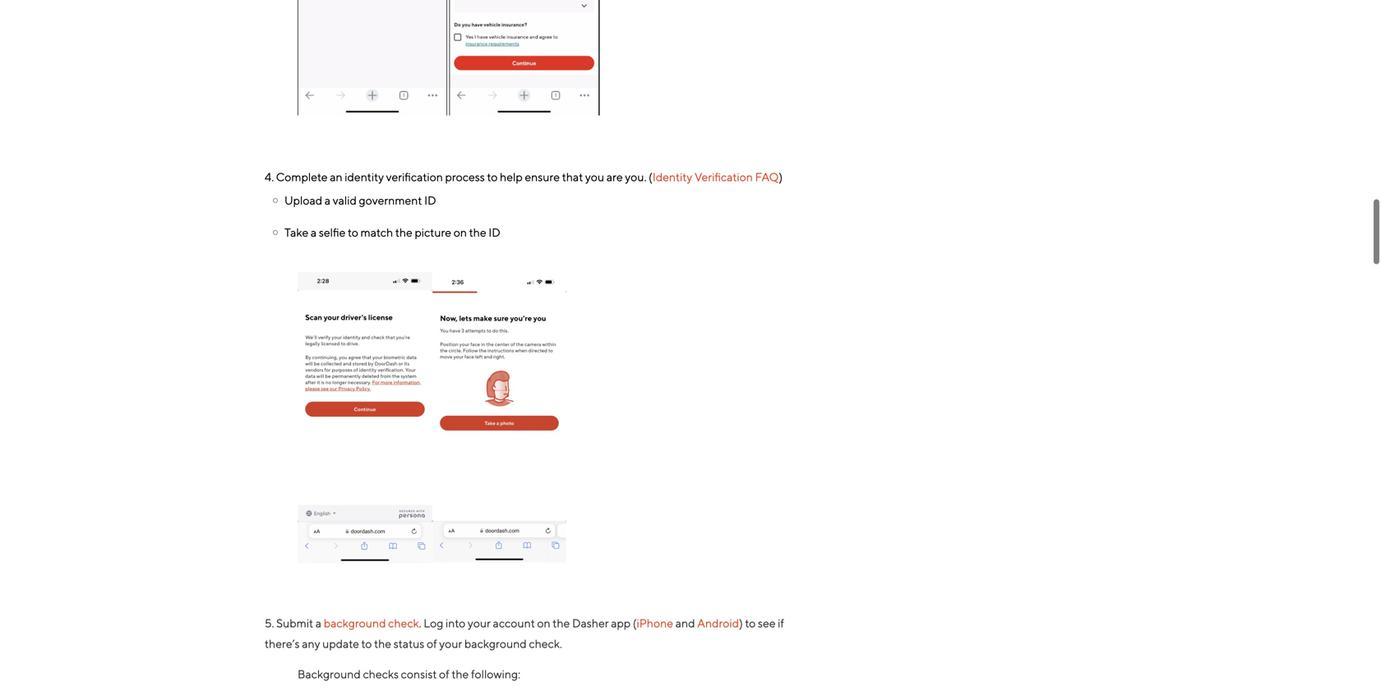 Task type: locate. For each thing, give the bounding box(es) containing it.
into
[[446, 617, 466, 630]]

picture
[[415, 226, 452, 240]]

of down . log
[[427, 637, 437, 651]]

ensure
[[525, 170, 560, 184]]

update
[[323, 637, 359, 651]]

app
[[611, 617, 631, 630]]

1 horizontal spatial background
[[465, 637, 527, 651]]

on right picture
[[454, 226, 467, 240]]

background
[[324, 617, 386, 630], [465, 637, 527, 651]]

a for take
[[311, 226, 317, 240]]

0 vertical spatial a
[[325, 194, 331, 207]]

a right the take
[[311, 226, 317, 240]]

complete
[[276, 170, 328, 184]]

1 horizontal spatial on
[[537, 617, 551, 630]]

2 vertical spatial a
[[316, 617, 322, 630]]

on up check.
[[537, 617, 551, 630]]

id down verification
[[425, 194, 436, 207]]

to left help
[[487, 170, 498, 184]]

take
[[285, 226, 309, 240]]

check.
[[529, 637, 563, 651]]

0 vertical spatial )
[[779, 170, 783, 184]]

to
[[487, 170, 498, 184], [348, 226, 359, 240], [746, 617, 756, 630], [362, 637, 372, 651]]

. log
[[419, 617, 444, 630]]

) to see if there's any update to the status of your background check.
[[265, 617, 785, 651]]

0 horizontal spatial )
[[740, 617, 743, 630]]

( right you.
[[649, 170, 653, 184]]

process
[[445, 170, 485, 184]]

verification
[[386, 170, 443, 184]]

4.
[[265, 170, 274, 184]]

identity
[[345, 170, 384, 184]]

android link
[[698, 617, 740, 630]]

a left valid
[[325, 194, 331, 207]]

0 horizontal spatial (
[[633, 617, 637, 630]]

iphone link
[[637, 617, 674, 630]]

background down 5. submit a background check . log into your account on the dasher app ( iphone and android
[[465, 637, 527, 651]]

your down into
[[439, 637, 463, 651]]

verification
[[695, 170, 753, 184]]

0 horizontal spatial background
[[324, 617, 386, 630]]

0 vertical spatial (
[[649, 170, 653, 184]]

) left see
[[740, 617, 743, 630]]

your right into
[[468, 617, 491, 630]]

( right app
[[633, 617, 637, 630]]

1 horizontal spatial id
[[489, 226, 501, 240]]

consist
[[401, 668, 437, 681]]

0 vertical spatial background
[[324, 617, 386, 630]]

1 vertical spatial a
[[311, 226, 317, 240]]

the
[[396, 226, 413, 240], [469, 226, 487, 240], [553, 617, 570, 630], [374, 637, 392, 651], [452, 668, 469, 681]]

dasher
[[572, 617, 609, 630]]

the right picture
[[469, 226, 487, 240]]

0 vertical spatial on
[[454, 226, 467, 240]]

on
[[454, 226, 467, 240], [537, 617, 551, 630]]

0 vertical spatial id
[[425, 194, 436, 207]]

your
[[468, 617, 491, 630], [439, 637, 463, 651]]

identity verification faq link
[[653, 170, 779, 184]]

0 horizontal spatial of
[[427, 637, 437, 651]]

5. submit
[[265, 617, 313, 630]]

of
[[427, 637, 437, 651], [439, 668, 450, 681]]

0 horizontal spatial your
[[439, 637, 463, 651]]

1 vertical spatial id
[[489, 226, 501, 240]]

1 vertical spatial your
[[439, 637, 463, 651]]

0 horizontal spatial on
[[454, 226, 467, 240]]

a up any
[[316, 617, 322, 630]]

0 vertical spatial of
[[427, 637, 437, 651]]

1 horizontal spatial )
[[779, 170, 783, 184]]

government
[[359, 194, 422, 207]]

take a selfie to match the picture on the id
[[285, 226, 501, 240]]

1 vertical spatial )
[[740, 617, 743, 630]]

iphone
[[637, 617, 674, 630]]

1 vertical spatial background
[[465, 637, 527, 651]]

to down background check link
[[362, 637, 372, 651]]

a for 5. submit
[[316, 617, 322, 630]]

of right consist
[[439, 668, 450, 681]]

a
[[325, 194, 331, 207], [311, 226, 317, 240], [316, 617, 322, 630]]

valid
[[333, 194, 357, 207]]

the up check.
[[553, 617, 570, 630]]

background up update
[[324, 617, 386, 630]]

5. submit a background check . log into your account on the dasher app ( iphone and android
[[265, 617, 740, 630]]

id
[[425, 194, 436, 207], [489, 226, 501, 240]]

the down background check link
[[374, 637, 392, 651]]

see
[[758, 617, 776, 630]]

(
[[649, 170, 653, 184], [633, 617, 637, 630]]

the left 'following:'
[[452, 668, 469, 681]]

faq
[[756, 170, 779, 184]]

background
[[298, 668, 361, 681]]

checks
[[363, 668, 399, 681]]

)
[[779, 170, 783, 184], [740, 617, 743, 630]]

id down help
[[489, 226, 501, 240]]

1 vertical spatial on
[[537, 617, 551, 630]]

background checks consist of the following:
[[298, 668, 521, 681]]

) right verification
[[779, 170, 783, 184]]

if
[[778, 617, 785, 630]]

0 vertical spatial your
[[468, 617, 491, 630]]

1 horizontal spatial of
[[439, 668, 450, 681]]

to right selfie at top
[[348, 226, 359, 240]]



Task type: vqa. For each thing, say whether or not it's contained in the screenshot.
Card Information Will Automatically Populate
no



Task type: describe. For each thing, give the bounding box(es) containing it.
status
[[394, 637, 425, 651]]

your inside ) to see if there's any update to the status of your background check.
[[439, 637, 463, 651]]

the right 'match'
[[396, 226, 413, 240]]

following:
[[471, 668, 521, 681]]

4. complete an identity verification process to help ensure that you are you. ( identity verification faq )
[[265, 170, 783, 184]]

you.
[[625, 170, 647, 184]]

a for upload
[[325, 194, 331, 207]]

background inside ) to see if there's any update to the status of your background check.
[[465, 637, 527, 651]]

1 vertical spatial of
[[439, 668, 450, 681]]

you
[[586, 170, 605, 184]]

there's
[[265, 637, 300, 651]]

1 vertical spatial (
[[633, 617, 637, 630]]

of inside ) to see if there's any update to the status of your background check.
[[427, 637, 437, 651]]

account
[[493, 617, 535, 630]]

identity
[[653, 170, 693, 184]]

match
[[361, 226, 393, 240]]

check
[[388, 617, 419, 630]]

1 horizontal spatial (
[[649, 170, 653, 184]]

upload
[[285, 194, 323, 207]]

selfie
[[319, 226, 346, 240]]

the inside ) to see if there's any update to the status of your background check.
[[374, 637, 392, 651]]

to left see
[[746, 617, 756, 630]]

any
[[302, 637, 320, 651]]

) inside ) to see if there's any update to the status of your background check.
[[740, 617, 743, 630]]

background check link
[[324, 617, 419, 630]]

help
[[500, 170, 523, 184]]

and
[[676, 617, 695, 630]]

are
[[607, 170, 623, 184]]

1 horizontal spatial your
[[468, 617, 491, 630]]

upload a valid government id
[[285, 194, 436, 207]]

that
[[562, 170, 583, 184]]

0 horizontal spatial id
[[425, 194, 436, 207]]

an
[[330, 170, 343, 184]]

android
[[698, 617, 740, 630]]



